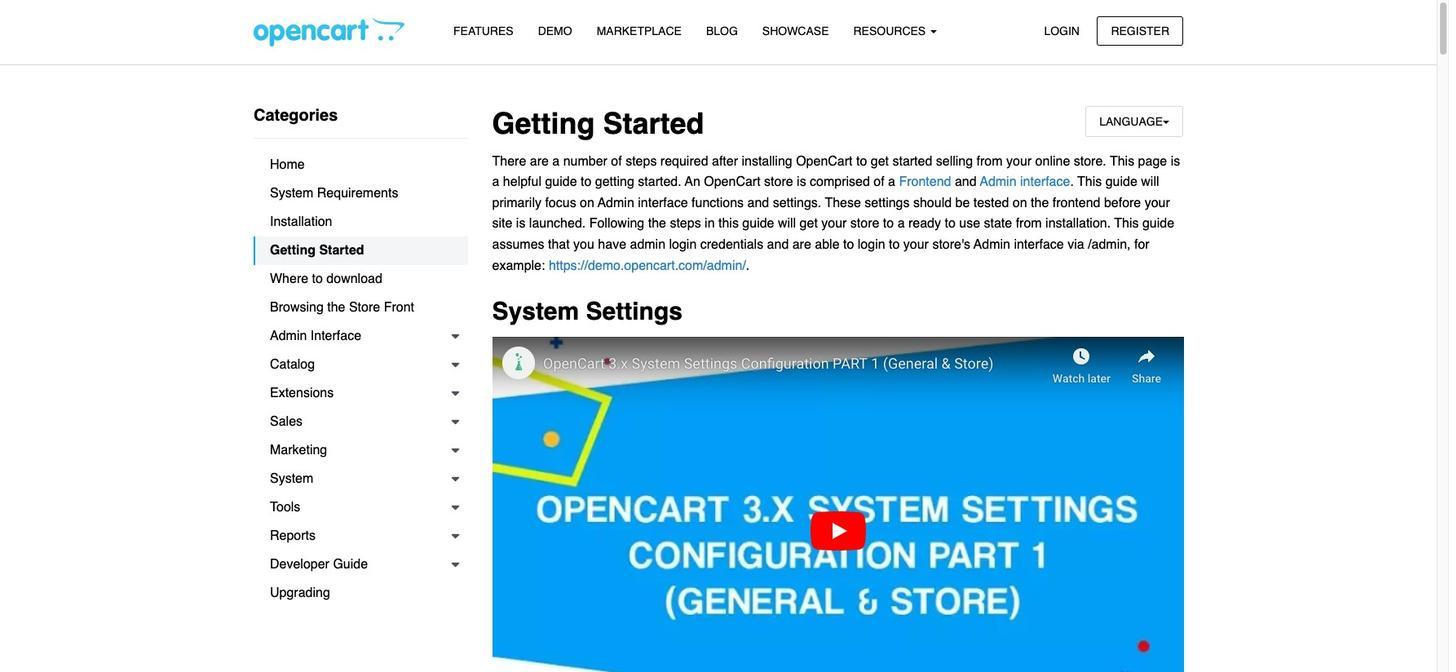 Task type: locate. For each thing, give the bounding box(es) containing it.
are left able
[[793, 237, 812, 252]]

extensions
[[270, 386, 334, 401]]

1 vertical spatial get
[[800, 217, 818, 231]]

login right able
[[858, 237, 886, 252]]

your
[[1007, 154, 1032, 169], [1145, 196, 1171, 210], [822, 217, 847, 231], [904, 237, 929, 252]]

upgrading
[[270, 586, 330, 600]]

tested
[[974, 196, 1009, 210]]

this down before
[[1115, 217, 1139, 231]]

and up be
[[955, 175, 977, 190]]

steps left in
[[670, 217, 701, 231]]

admin down state
[[974, 237, 1011, 252]]

and left settings.
[[748, 196, 770, 210]]

1 vertical spatial this
[[1078, 175, 1102, 190]]

1 horizontal spatial login
[[858, 237, 886, 252]]

of up settings on the top of page
[[874, 175, 885, 190]]

0 vertical spatial getting started
[[492, 107, 704, 140]]

language
[[1100, 115, 1163, 128]]

2 vertical spatial interface
[[1014, 237, 1064, 252]]

1 horizontal spatial are
[[793, 237, 812, 252]]

focus
[[545, 196, 576, 210]]

1 horizontal spatial store
[[851, 217, 880, 231]]

started.
[[638, 175, 682, 190]]

0 vertical spatial are
[[530, 154, 549, 169]]

0 horizontal spatial the
[[327, 300, 346, 315]]

login link
[[1031, 16, 1094, 46]]

after
[[712, 154, 738, 169]]

0 horizontal spatial get
[[800, 217, 818, 231]]

functions
[[692, 196, 744, 210]]

blog
[[706, 24, 738, 38]]

is
[[1171, 154, 1181, 169], [797, 175, 807, 190], [516, 217, 526, 231]]

a down there
[[492, 175, 500, 190]]

getting up there
[[492, 107, 595, 140]]

1 horizontal spatial steps
[[670, 217, 701, 231]]

store inside . this guide will primarily focus on admin interface functions and settings. these settings should be tested on the frontend before your site is launched. following the steps in this guide will get your store to a ready to use state from installation. this guide assumes that you have admin login credentials and are able to login to your store's admin interface via
[[851, 217, 880, 231]]

be
[[956, 196, 970, 210]]

page
[[1139, 154, 1168, 169]]

getting started up the "where to download"
[[270, 243, 364, 258]]

system
[[270, 186, 314, 201], [492, 297, 579, 326], [270, 472, 314, 486]]

1 horizontal spatial getting
[[492, 107, 595, 140]]

settings.
[[773, 196, 822, 210]]

1 vertical spatial from
[[1016, 217, 1042, 231]]

0 vertical spatial store
[[764, 175, 794, 190]]

will down settings.
[[778, 217, 796, 231]]

1 horizontal spatial is
[[797, 175, 807, 190]]

features
[[454, 24, 514, 38]]

login right admin
[[669, 237, 697, 252]]

1 vertical spatial started
[[319, 243, 364, 258]]

a
[[553, 154, 560, 169], [492, 175, 500, 190], [889, 175, 896, 190], [898, 217, 905, 231]]

admin
[[980, 175, 1017, 190], [598, 196, 635, 210], [974, 237, 1011, 252], [270, 329, 307, 343]]

site
[[492, 217, 513, 231]]

interface down "started."
[[638, 196, 688, 210]]

opencart down after
[[704, 175, 761, 190]]

marketing
[[270, 443, 327, 458]]

this down store.
[[1078, 175, 1102, 190]]

store.
[[1074, 154, 1107, 169]]

started
[[893, 154, 933, 169]]

1 vertical spatial system
[[492, 297, 579, 326]]

this left page
[[1110, 154, 1135, 169]]

1 horizontal spatial .
[[1071, 175, 1074, 190]]

these
[[825, 196, 861, 210]]

1 vertical spatial interface
[[638, 196, 688, 210]]

installation.
[[1046, 217, 1111, 231]]

browsing the store front link
[[254, 294, 468, 322]]

launched.
[[529, 217, 586, 231]]

0 vertical spatial getting
[[492, 107, 595, 140]]

interface down 'online'
[[1021, 175, 1071, 190]]

0 horizontal spatial steps
[[626, 154, 657, 169]]

are up helpful
[[530, 154, 549, 169]]

there are a number of steps required after installing opencart to get started selling from your online store. this page is a helpful guide to getting started. an opencart store is comprised of a
[[492, 154, 1181, 190]]

0 vertical spatial get
[[871, 154, 889, 169]]

admin interface link
[[254, 322, 468, 351]]

0 vertical spatial the
[[1031, 196, 1049, 210]]

your up able
[[822, 217, 847, 231]]

a inside . this guide will primarily focus on admin interface functions and settings. these settings should be tested on the frontend before your site is launched. following the steps in this guide will get your store to a ready to use state from installation. this guide assumes that you have admin login credentials and are able to login to your store's admin interface via
[[898, 217, 905, 231]]

will down page
[[1142, 175, 1160, 190]]

2 vertical spatial is
[[516, 217, 526, 231]]

get down settings.
[[800, 217, 818, 231]]

/admin,
[[1088, 237, 1131, 252]]

1 vertical spatial steps
[[670, 217, 701, 231]]

catalog link
[[254, 351, 468, 379]]

2 on from the left
[[1013, 196, 1028, 210]]

0 horizontal spatial will
[[778, 217, 796, 231]]

started up required
[[603, 107, 704, 140]]

. down credentials at the top of page
[[746, 258, 750, 273]]

able
[[815, 237, 840, 252]]

from right state
[[1016, 217, 1042, 231]]

a left 'ready'
[[898, 217, 905, 231]]

0 vertical spatial system
[[270, 186, 314, 201]]

0 horizontal spatial .
[[746, 258, 750, 273]]

1 horizontal spatial on
[[1013, 196, 1028, 210]]

1 vertical spatial store
[[851, 217, 880, 231]]

your up admin interface link
[[1007, 154, 1032, 169]]

is right site
[[516, 217, 526, 231]]

sales link
[[254, 408, 468, 436]]

0 vertical spatial steps
[[626, 154, 657, 169]]

developer guide link
[[254, 551, 468, 579]]

0 vertical spatial started
[[603, 107, 704, 140]]

store down installing
[[764, 175, 794, 190]]

0 vertical spatial interface
[[1021, 175, 1071, 190]]

0 vertical spatial .
[[1071, 175, 1074, 190]]

store down "these"
[[851, 217, 880, 231]]

0 vertical spatial of
[[611, 154, 622, 169]]

your down 'ready'
[[904, 237, 929, 252]]

on right the focus at the left
[[580, 196, 595, 210]]

steps inside . this guide will primarily focus on admin interface functions and settings. these settings should be tested on the frontend before your site is launched. following the steps in this guide will get your store to a ready to use state from installation. this guide assumes that you have admin login credentials and are able to login to your store's admin interface via
[[670, 217, 701, 231]]

0 horizontal spatial getting started
[[270, 243, 364, 258]]

getting started link
[[254, 237, 468, 265]]

categories
[[254, 106, 338, 125]]

guide up 'for'
[[1143, 217, 1175, 231]]

1 vertical spatial opencart
[[704, 175, 761, 190]]

system up tools
[[270, 472, 314, 486]]

1 vertical spatial the
[[648, 217, 666, 231]]

1 vertical spatial getting started
[[270, 243, 364, 258]]

this
[[719, 217, 739, 231]]

guide right the this
[[743, 217, 775, 231]]

comprised
[[810, 175, 870, 190]]

sales
[[270, 414, 303, 429]]

the up admin
[[648, 217, 666, 231]]

guide
[[545, 175, 577, 190], [1106, 175, 1138, 190], [743, 217, 775, 231], [1143, 217, 1175, 231]]

are
[[530, 154, 549, 169], [793, 237, 812, 252]]

the down admin interface link
[[1031, 196, 1049, 210]]

for
[[1135, 237, 1150, 252]]

getting up where
[[270, 243, 316, 258]]

1 vertical spatial is
[[797, 175, 807, 190]]

0 vertical spatial is
[[1171, 154, 1181, 169]]

is up settings.
[[797, 175, 807, 190]]

1 vertical spatial are
[[793, 237, 812, 252]]

0 horizontal spatial is
[[516, 217, 526, 231]]

0 vertical spatial this
[[1110, 154, 1135, 169]]

0 horizontal spatial login
[[669, 237, 697, 252]]

started
[[603, 107, 704, 140], [319, 243, 364, 258]]

1 horizontal spatial will
[[1142, 175, 1160, 190]]

and down settings.
[[767, 237, 789, 252]]

are inside . this guide will primarily focus on admin interface functions and settings. these settings should be tested on the frontend before your site is launched. following the steps in this guide will get your store to a ready to use state from installation. this guide assumes that you have admin login credentials and are able to login to your store's admin interface via
[[793, 237, 812, 252]]

the
[[1031, 196, 1049, 210], [648, 217, 666, 231], [327, 300, 346, 315]]

your inside the there are a number of steps required after installing opencart to get started selling from your online store. this page is a helpful guide to getting started. an opencart store is comprised of a
[[1007, 154, 1032, 169]]

login
[[669, 237, 697, 252], [858, 237, 886, 252]]

0 vertical spatial will
[[1142, 175, 1160, 190]]

0 vertical spatial opencart
[[796, 154, 853, 169]]

.
[[1071, 175, 1074, 190], [746, 258, 750, 273]]

started up 'download'
[[319, 243, 364, 258]]

0 horizontal spatial started
[[319, 243, 364, 258]]

1 horizontal spatial started
[[603, 107, 704, 140]]

resources link
[[842, 17, 950, 46]]

opencart up the comprised at top right
[[796, 154, 853, 169]]

will
[[1142, 175, 1160, 190], [778, 217, 796, 231]]

/admin, for example:
[[492, 237, 1150, 273]]

0 horizontal spatial getting
[[270, 243, 316, 258]]

0 horizontal spatial store
[[764, 175, 794, 190]]

from
[[977, 154, 1003, 169], [1016, 217, 1042, 231]]

get
[[871, 154, 889, 169], [800, 217, 818, 231]]

0 vertical spatial and
[[955, 175, 977, 190]]

getting started up number
[[492, 107, 704, 140]]

where to download link
[[254, 265, 468, 294]]

credentials
[[701, 237, 764, 252]]

installation
[[270, 215, 332, 229]]

on
[[580, 196, 595, 210], [1013, 196, 1028, 210]]

. up the frontend
[[1071, 175, 1074, 190]]

home link
[[254, 151, 468, 179]]

0 horizontal spatial are
[[530, 154, 549, 169]]

getting started
[[492, 107, 704, 140], [270, 243, 364, 258]]

1 horizontal spatial get
[[871, 154, 889, 169]]

from up frontend and admin interface
[[977, 154, 1003, 169]]

interface
[[311, 329, 361, 343]]

guide up the focus at the left
[[545, 175, 577, 190]]

0 horizontal spatial on
[[580, 196, 595, 210]]

system down home
[[270, 186, 314, 201]]

2 vertical spatial system
[[270, 472, 314, 486]]

the left store
[[327, 300, 346, 315]]

is right page
[[1171, 154, 1181, 169]]

guide inside the there are a number of steps required after installing opencart to get started selling from your online store. this page is a helpful guide to getting started. an opencart store is comprised of a
[[545, 175, 577, 190]]

opencart
[[796, 154, 853, 169], [704, 175, 761, 190]]

0 vertical spatial from
[[977, 154, 1003, 169]]

1 horizontal spatial from
[[1016, 217, 1042, 231]]

of
[[611, 154, 622, 169], [874, 175, 885, 190]]

download
[[327, 272, 383, 286]]

get left 'started'
[[871, 154, 889, 169]]

interface left via
[[1014, 237, 1064, 252]]

system down example:
[[492, 297, 579, 326]]

0 horizontal spatial from
[[977, 154, 1003, 169]]

steps up "started."
[[626, 154, 657, 169]]

on down admin interface link
[[1013, 196, 1028, 210]]

1 vertical spatial of
[[874, 175, 885, 190]]

of up getting
[[611, 154, 622, 169]]

this inside the there are a number of steps required after installing opencart to get started selling from your online store. this page is a helpful guide to getting started. an opencart store is comprised of a
[[1110, 154, 1135, 169]]

system requirements link
[[254, 179, 468, 208]]



Task type: vqa. For each thing, say whether or not it's contained in the screenshot.
configuration:
no



Task type: describe. For each thing, give the bounding box(es) containing it.
have
[[598, 237, 627, 252]]

2 login from the left
[[858, 237, 886, 252]]

in
[[705, 217, 715, 231]]

an
[[685, 175, 701, 190]]

register link
[[1098, 16, 1184, 46]]

frontend and admin interface
[[899, 175, 1071, 190]]

1 horizontal spatial the
[[648, 217, 666, 231]]

frontend
[[1053, 196, 1101, 210]]

frontend
[[899, 175, 952, 190]]

system link
[[254, 465, 468, 494]]

catalog
[[270, 357, 315, 372]]

steps inside the there are a number of steps required after installing opencart to get started selling from your online store. this page is a helpful guide to getting started. an opencart store is comprised of a
[[626, 154, 657, 169]]

get inside the there are a number of steps required after installing opencart to get started selling from your online store. this page is a helpful guide to getting started. an opencart store is comprised of a
[[871, 154, 889, 169]]

1 horizontal spatial of
[[874, 175, 885, 190]]

2 horizontal spatial the
[[1031, 196, 1049, 210]]

number
[[563, 154, 608, 169]]

requirements
[[317, 186, 398, 201]]

where to download
[[270, 272, 383, 286]]

assumes
[[492, 237, 545, 252]]

admin up catalog at the left bottom of the page
[[270, 329, 307, 343]]

settings
[[586, 297, 683, 326]]

store
[[349, 300, 380, 315]]

register
[[1112, 24, 1170, 37]]

from inside the there are a number of steps required after installing opencart to get started selling from your online store. this page is a helpful guide to getting started. an opencart store is comprised of a
[[977, 154, 1003, 169]]

1 vertical spatial will
[[778, 217, 796, 231]]

demo link
[[526, 17, 585, 46]]

settings
[[865, 196, 910, 210]]

2 vertical spatial the
[[327, 300, 346, 315]]

a left number
[[553, 154, 560, 169]]

. this guide will primarily focus on admin interface functions and settings. these settings should be tested on the frontend before your site is launched. following the steps in this guide will get your store to a ready to use state from installation. this guide assumes that you have admin login credentials and are able to login to your store's admin interface via
[[492, 175, 1175, 252]]

1 horizontal spatial opencart
[[796, 154, 853, 169]]

before
[[1105, 196, 1142, 210]]

https://demo.opencart.com/admin/ .
[[549, 258, 750, 273]]

developer guide
[[270, 557, 368, 572]]

system for system settings
[[492, 297, 579, 326]]

browsing
[[270, 300, 324, 315]]

marketplace
[[597, 24, 682, 38]]

developer
[[270, 557, 330, 572]]

opencart - open source shopping cart solution image
[[254, 17, 405, 47]]

via
[[1068, 237, 1085, 252]]

admin up following
[[598, 196, 635, 210]]

following
[[590, 217, 645, 231]]

online
[[1036, 154, 1071, 169]]

getting
[[595, 175, 635, 190]]

admin
[[630, 237, 666, 252]]

language button
[[1086, 106, 1184, 137]]

1 login from the left
[[669, 237, 697, 252]]

guide
[[333, 557, 368, 572]]

frontend link
[[899, 175, 955, 190]]

home
[[270, 157, 305, 172]]

installation link
[[254, 208, 468, 237]]

admin up tested
[[980, 175, 1017, 190]]

2 horizontal spatial is
[[1171, 154, 1181, 169]]

showcase link
[[750, 17, 842, 46]]

system for system
[[270, 472, 314, 486]]

1 vertical spatial .
[[746, 258, 750, 273]]

are inside the there are a number of steps required after installing opencart to get started selling from your online store. this page is a helpful guide to getting started. an opencart store is comprised of a
[[530, 154, 549, 169]]

. inside . this guide will primarily focus on admin interface functions and settings. these settings should be tested on the frontend before your site is launched. following the steps in this guide will get your store to a ready to use state from installation. this guide assumes that you have admin login credentials and are able to login to your store's admin interface via
[[1071, 175, 1074, 190]]

that
[[548, 237, 570, 252]]

login
[[1045, 24, 1080, 37]]

ready
[[909, 217, 941, 231]]

demo
[[538, 24, 572, 38]]

use
[[960, 217, 981, 231]]

admin interface
[[270, 329, 361, 343]]

1 horizontal spatial getting started
[[492, 107, 704, 140]]

upgrading link
[[254, 579, 468, 608]]

a up settings on the top of page
[[889, 175, 896, 190]]

features link
[[441, 17, 526, 46]]

your right before
[[1145, 196, 1171, 210]]

https://demo.opencart.com/admin/ link
[[549, 258, 746, 273]]

reports link
[[254, 522, 468, 551]]

marketing link
[[254, 436, 468, 465]]

front
[[384, 300, 414, 315]]

installing
[[742, 154, 793, 169]]

blog link
[[694, 17, 750, 46]]

system settings
[[492, 297, 683, 326]]

2 vertical spatial and
[[767, 237, 789, 252]]

example:
[[492, 258, 545, 273]]

tools
[[270, 500, 301, 515]]

marketplace link
[[585, 17, 694, 46]]

get inside . this guide will primarily focus on admin interface functions and settings. these settings should be tested on the frontend before your site is launched. following the steps in this guide will get your store to a ready to use state from installation. this guide assumes that you have admin login credentials and are able to login to your store's admin interface via
[[800, 217, 818, 231]]

1 vertical spatial and
[[748, 196, 770, 210]]

0 horizontal spatial opencart
[[704, 175, 761, 190]]

store inside the there are a number of steps required after installing opencart to get started selling from your online store. this page is a helpful guide to getting started. an opencart store is comprised of a
[[764, 175, 794, 190]]

showcase
[[763, 24, 829, 38]]

admin interface link
[[980, 175, 1071, 190]]

store's
[[933, 237, 971, 252]]

is inside . this guide will primarily focus on admin interface functions and settings. these settings should be tested on the frontend before your site is launched. following the steps in this guide will get your store to a ready to use state from installation. this guide assumes that you have admin login credentials and are able to login to your store's admin interface via
[[516, 217, 526, 231]]

there
[[492, 154, 526, 169]]

browsing the store front
[[270, 300, 414, 315]]

state
[[984, 217, 1013, 231]]

selling
[[936, 154, 973, 169]]

https://demo.opencart.com/admin/
[[549, 258, 746, 273]]

to inside where to download "link"
[[312, 272, 323, 286]]

0 horizontal spatial of
[[611, 154, 622, 169]]

system for system requirements
[[270, 186, 314, 201]]

reports
[[270, 529, 316, 543]]

guide up before
[[1106, 175, 1138, 190]]

from inside . this guide will primarily focus on admin interface functions and settings. these settings should be tested on the frontend before your site is launched. following the steps in this guide will get your store to a ready to use state from installation. this guide assumes that you have admin login credentials and are able to login to your store's admin interface via
[[1016, 217, 1042, 231]]

should
[[914, 196, 952, 210]]

1 on from the left
[[580, 196, 595, 210]]

where
[[270, 272, 308, 286]]

1 vertical spatial getting
[[270, 243, 316, 258]]

you
[[574, 237, 595, 252]]

2 vertical spatial this
[[1115, 217, 1139, 231]]

tools link
[[254, 494, 468, 522]]

required
[[661, 154, 709, 169]]



